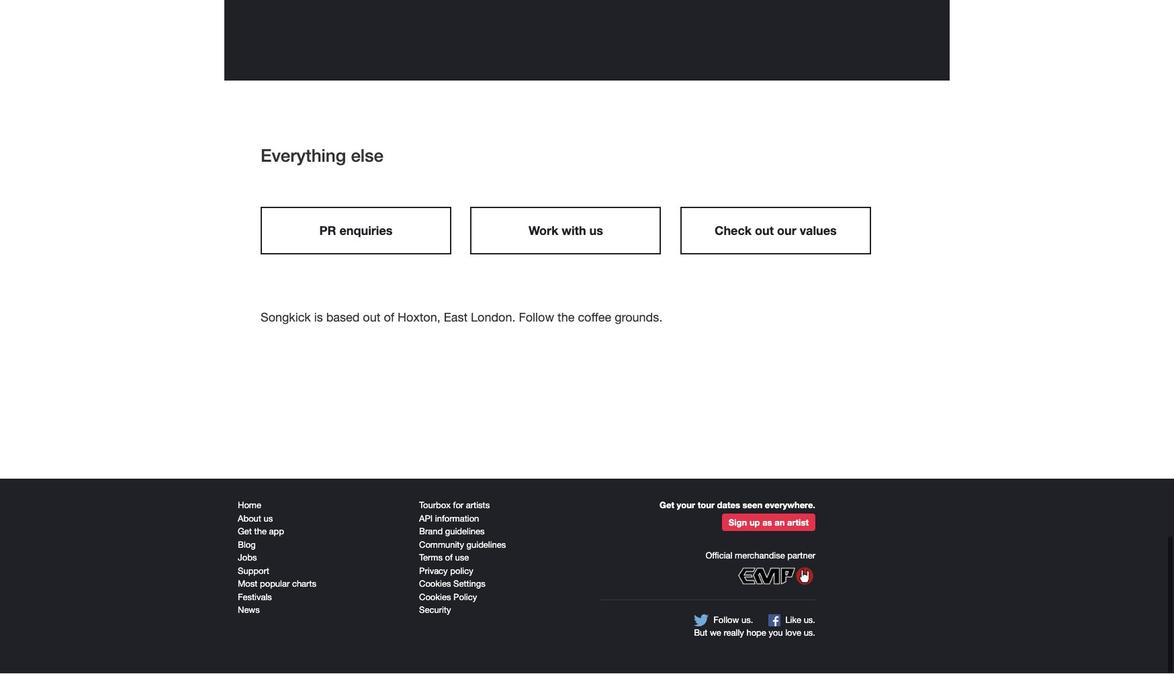 Task type: locate. For each thing, give the bounding box(es) containing it.
festivals link
[[238, 593, 272, 603]]

us
[[590, 224, 603, 239], [264, 514, 273, 525]]

dates
[[717, 501, 740, 511]]

1 vertical spatial the
[[254, 528, 267, 538]]

tourbox for artists api information brand guidelines community guidelines terms of use privacy policy cookies settings cookies policy security
[[419, 501, 506, 616]]

1 vertical spatial of
[[445, 554, 453, 564]]

love
[[785, 629, 801, 639]]

check
[[715, 224, 752, 239]]

work with us link
[[471, 208, 661, 256]]

out right based
[[363, 311, 380, 325]]

follow
[[519, 311, 554, 325], [714, 616, 739, 626]]

0 vertical spatial cookies
[[419, 580, 451, 590]]

1 vertical spatial guidelines
[[467, 541, 506, 551]]

use
[[455, 554, 469, 564]]

0 horizontal spatial get
[[238, 528, 252, 538]]

jobs
[[238, 554, 257, 564]]

cookies settings link
[[419, 580, 485, 590]]

1 vertical spatial out
[[363, 311, 380, 325]]

0 horizontal spatial us
[[264, 514, 273, 525]]

0 vertical spatial the
[[558, 311, 575, 325]]

coffee
[[578, 311, 611, 325]]

guidelines
[[445, 528, 485, 538], [467, 541, 506, 551]]

get inside home about us get the app blog jobs support most popular charts festivals news
[[238, 528, 252, 538]]

the
[[558, 311, 575, 325], [254, 528, 267, 538]]

0 horizontal spatial out
[[363, 311, 380, 325]]

cookies up security
[[419, 593, 451, 603]]

0 vertical spatial of
[[384, 311, 394, 325]]

follow us.
[[714, 616, 753, 626]]

0 vertical spatial follow
[[519, 311, 554, 325]]

the left coffee
[[558, 311, 575, 325]]

artist
[[787, 518, 809, 529]]

1 horizontal spatial follow
[[714, 616, 739, 626]]

us.
[[742, 616, 753, 626], [804, 616, 816, 626], [804, 629, 816, 639]]

guidelines up 'community guidelines' link
[[445, 528, 485, 538]]

cookies
[[419, 580, 451, 590], [419, 593, 451, 603]]

1 vertical spatial get
[[238, 528, 252, 538]]

brand guidelines link
[[419, 528, 485, 538]]

0 vertical spatial get
[[660, 501, 674, 511]]

us inside home about us get the app blog jobs support most popular charts festivals news
[[264, 514, 273, 525]]

news link
[[238, 606, 260, 616]]

1 vertical spatial us
[[264, 514, 273, 525]]

follow right london. on the top left of the page
[[519, 311, 554, 325]]

london.
[[471, 311, 516, 325]]

community
[[419, 541, 464, 551]]

us. for like us.
[[804, 616, 816, 626]]

2 cookies from the top
[[419, 593, 451, 603]]

east
[[444, 311, 468, 325]]

get your tour dates seen everywhere.
[[660, 501, 816, 511]]

festivals
[[238, 593, 272, 603]]

get left your
[[660, 501, 674, 511]]

us. for follow us.
[[742, 616, 753, 626]]

follow us. link
[[694, 616, 753, 628]]

grounds.
[[615, 311, 662, 325]]

out
[[755, 224, 774, 239], [363, 311, 380, 325]]

pr
[[319, 224, 336, 239]]

check out our values link
[[680, 208, 871, 256]]

based
[[326, 311, 360, 325]]

of left use
[[445, 554, 453, 564]]

1 horizontal spatial out
[[755, 224, 774, 239]]

get the app link
[[238, 528, 284, 538]]

us. right 'like'
[[804, 616, 816, 626]]

1 horizontal spatial the
[[558, 311, 575, 325]]

most popular charts link
[[238, 580, 316, 590]]

0 vertical spatial us
[[590, 224, 603, 239]]

but we really hope you love us.
[[694, 629, 816, 639]]

1 vertical spatial follow
[[714, 616, 739, 626]]

1 horizontal spatial us
[[590, 224, 603, 239]]

official merchandise partner
[[706, 551, 816, 561]]

0 horizontal spatial follow
[[519, 311, 554, 325]]

sign up as an artist
[[729, 518, 809, 529]]

1 horizontal spatial of
[[445, 554, 453, 564]]

get up blog
[[238, 528, 252, 538]]

0 vertical spatial out
[[755, 224, 774, 239]]

follow up really
[[714, 616, 739, 626]]

privacy policy link
[[419, 567, 473, 577]]

us. up but we really hope you love us.
[[742, 616, 753, 626]]

1 vertical spatial cookies
[[419, 593, 451, 603]]

facebook image
[[768, 616, 781, 628]]

0 horizontal spatial the
[[254, 528, 267, 538]]

like us.
[[785, 616, 816, 626]]

about
[[238, 514, 261, 525]]

brand
[[419, 528, 443, 538]]

app
[[269, 528, 284, 538]]

get
[[660, 501, 674, 511], [238, 528, 252, 538]]

policy
[[453, 593, 477, 603]]

we
[[710, 629, 721, 639]]

songkick is based out of hoxton, east london. follow the coffee grounds.
[[261, 311, 662, 325]]

out left our
[[755, 224, 774, 239]]

of
[[384, 311, 394, 325], [445, 554, 453, 564]]

songkick
[[261, 311, 311, 325]]

cookies down privacy
[[419, 580, 451, 590]]

the down about us link
[[254, 528, 267, 538]]

us right with
[[590, 224, 603, 239]]

guidelines up use
[[467, 541, 506, 551]]

us up get the app link
[[264, 514, 273, 525]]

the inside home about us get the app blog jobs support most popular charts festivals news
[[254, 528, 267, 538]]

pr enquiries link
[[261, 208, 451, 256]]

of left "hoxton,"
[[384, 311, 394, 325]]



Task type: vqa. For each thing, say whether or not it's contained in the screenshot.
Some within ONE OF THE GREATEST SHOWS I HAVE EVER BEEN TO! The Foo Fighters has't played a concert in Florida in 12 years and they had finally came. They played everything from their debut album all the way to their newest album Concrete and Gold. "All my Life", "Run", "The Pretender", "This is a Call", "Breakout",and "Everlong" are some examples of what they played! Every song they played sounded crisp and clean. I prefer them live now over prerecorded stuff. Dave Grohl, Pat Smear, Taylor Hawkins, and the rest of the gang were great at hyping up the crowd. Having simple conversation with the crowd and simply making everyone feel right at home. They also out preformed themselves playing cover songs like "Blitzkrieg Bop" by the Ramones, Van Halen's "Jump", Alice Cooper's "Under my Wheels", and "Under Pressure" by Queen. The Foo's had a spectacular set list and made it feel more than just a Foo Fighters concert. The band had little surprises here and there throughout the show like Taylor Hawkins with a crazy drum solo that lasted for about 5 minutes! The opening act, The Struts, were also very great and played their hearts out. If you never been to a concert or never seen the Foo Fighters live, then you need to make sure you get out of your way to see these guys! They're aboslute killers on stage! You won't regret it! FYI if it's an amphitheater venue it's 10 times much better the crowd is way more fun and you can let loose and dance your ass off!
no



Task type: describe. For each thing, give the bounding box(es) containing it.
sign up as an artist link
[[722, 515, 816, 532]]

community guidelines link
[[419, 541, 506, 551]]

emp image
[[736, 566, 816, 589]]

enquiries
[[340, 224, 393, 239]]

settings
[[453, 580, 485, 590]]

most
[[238, 580, 258, 590]]

like
[[785, 616, 801, 626]]

news
[[238, 606, 260, 616]]

tourbox for artists link
[[419, 501, 490, 511]]

1 cookies from the top
[[419, 580, 451, 590]]

0 vertical spatial guidelines
[[445, 528, 485, 538]]

about us link
[[238, 514, 273, 525]]

for
[[453, 501, 464, 511]]

like us. link
[[768, 616, 816, 628]]

charts
[[292, 580, 316, 590]]

tourbox
[[419, 501, 451, 511]]

popular
[[260, 580, 290, 590]]

blog link
[[238, 541, 256, 551]]

really
[[724, 629, 744, 639]]

cookies policy link
[[419, 593, 477, 603]]

everywhere.
[[765, 501, 816, 511]]

hoxton,
[[398, 311, 440, 325]]

but
[[694, 629, 708, 639]]

seen
[[743, 501, 763, 511]]

everything
[[261, 145, 346, 166]]

support
[[238, 567, 269, 577]]

sign
[[729, 518, 747, 529]]

tour
[[698, 501, 715, 511]]

us for about
[[264, 514, 273, 525]]

else
[[351, 145, 384, 166]]

merchandise
[[735, 551, 785, 561]]

api information link
[[419, 514, 479, 525]]

us. down like us. at bottom
[[804, 629, 816, 639]]

is
[[314, 311, 323, 325]]

pr enquiries
[[319, 224, 393, 239]]

of inside tourbox for artists api information brand guidelines community guidelines terms of use privacy policy cookies settings cookies policy security
[[445, 554, 453, 564]]

home about us get the app blog jobs support most popular charts festivals news
[[238, 501, 316, 616]]

partner
[[788, 551, 816, 561]]

security link
[[419, 606, 451, 616]]

official
[[706, 551, 733, 561]]

an
[[775, 518, 785, 529]]

1 horizontal spatial get
[[660, 501, 674, 511]]

blog
[[238, 541, 256, 551]]

our
[[777, 224, 797, 239]]

api
[[419, 514, 433, 525]]

twitter image
[[694, 616, 709, 628]]

artists
[[466, 501, 490, 511]]

out inside check out our values link
[[755, 224, 774, 239]]

with
[[562, 224, 586, 239]]

jobs link
[[238, 554, 257, 564]]

privacy
[[419, 567, 448, 577]]

home
[[238, 501, 261, 511]]

your
[[677, 501, 695, 511]]

check out our values
[[715, 224, 837, 239]]

us for with
[[590, 224, 603, 239]]

information
[[435, 514, 479, 525]]

support link
[[238, 567, 269, 577]]

terms of use link
[[419, 554, 469, 564]]

everything else
[[261, 145, 384, 166]]

as
[[763, 518, 772, 529]]

terms
[[419, 554, 443, 564]]

work with us
[[529, 224, 603, 239]]

hope
[[747, 629, 766, 639]]

work
[[529, 224, 558, 239]]

policy
[[450, 567, 473, 577]]

you
[[769, 629, 783, 639]]

values
[[800, 224, 837, 239]]

home link
[[238, 501, 261, 511]]

security
[[419, 606, 451, 616]]

0 horizontal spatial of
[[384, 311, 394, 325]]

up
[[750, 518, 760, 529]]



